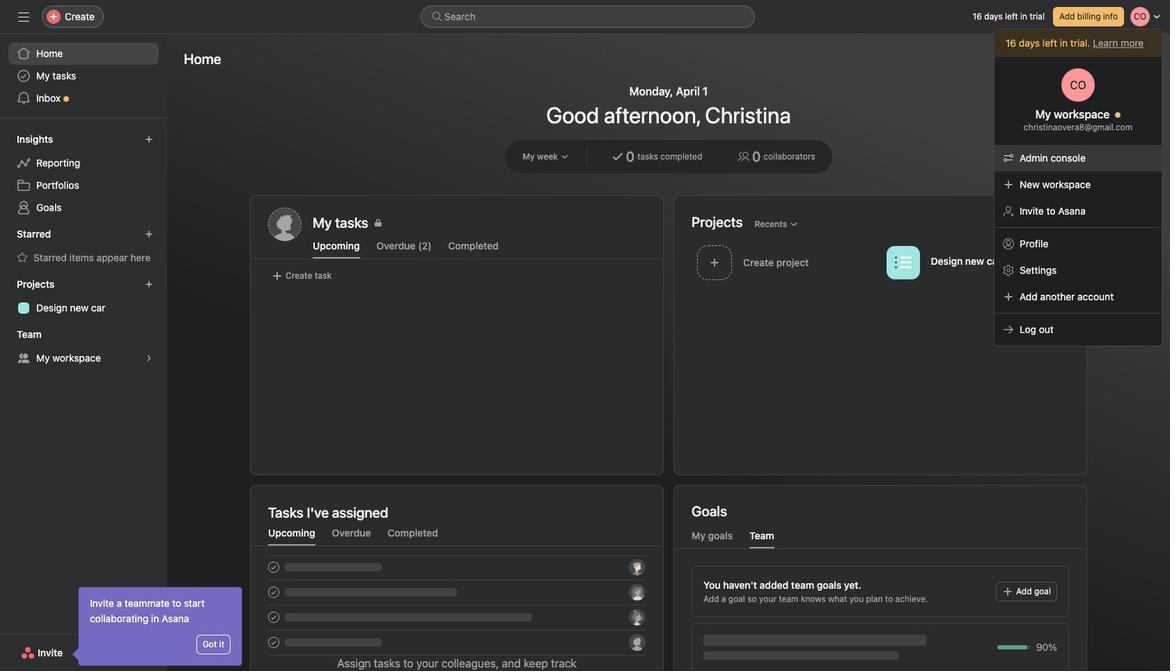 Task type: describe. For each thing, give the bounding box(es) containing it.
add profile photo image
[[268, 208, 302, 241]]

insights element
[[0, 127, 167, 222]]

teams element
[[0, 322, 167, 372]]

starred element
[[0, 222, 167, 272]]

add items to starred image
[[145, 230, 153, 238]]

see details, my workspace image
[[145, 354, 153, 362]]

list image
[[895, 254, 912, 271]]

hide sidebar image
[[18, 11, 29, 22]]

new insights image
[[145, 135, 153, 144]]



Task type: locate. For each thing, give the bounding box(es) containing it.
list item
[[692, 241, 881, 284]]

open user profile image
[[1062, 68, 1095, 102]]

menu item
[[995, 145, 1162, 171]]

global element
[[0, 34, 167, 118]]

projects element
[[0, 272, 167, 322]]

tooltip
[[75, 587, 242, 665]]

list box
[[421, 6, 755, 28]]

new project or portfolio image
[[145, 280, 153, 288]]



Task type: vqa. For each thing, say whether or not it's contained in the screenshot.
"list item"
yes



